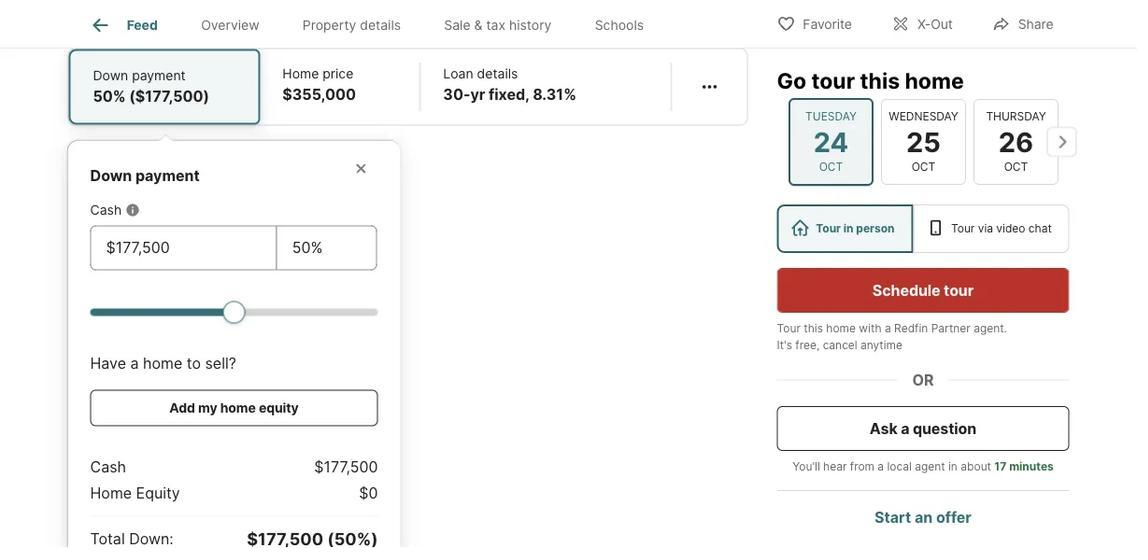 Task type: locate. For each thing, give the bounding box(es) containing it.
price
[[323, 66, 354, 82]]

with
[[859, 322, 882, 335]]

video
[[996, 222, 1026, 235]]

2 oct from the left
[[911, 160, 935, 174]]

overview tab
[[179, 3, 281, 48]]

ask a question
[[870, 420, 977, 438]]

tour inside option
[[951, 222, 975, 235]]

home left 'equity'
[[90, 484, 132, 503]]

tour in person option
[[777, 205, 913, 253]]

1 vertical spatial tour
[[944, 281, 974, 299]]

home inside "tour this home with a redfin partner agent. it's free, cancel anytime"
[[826, 322, 856, 335]]

home for home equity
[[90, 484, 132, 503]]

this
[[860, 67, 900, 93], [804, 322, 823, 335]]

0 horizontal spatial oct
[[819, 160, 843, 174]]

0 vertical spatial tour
[[811, 67, 855, 93]]

you'll
[[793, 460, 820, 474]]

a inside button
[[901, 420, 910, 438]]

ask a question button
[[777, 406, 1069, 451]]

list box
[[777, 205, 1069, 253]]

30-
[[443, 85, 470, 104]]

1 horizontal spatial in
[[844, 222, 854, 235]]

3 oct from the left
[[1004, 160, 1028, 174]]

details up fixed,
[[477, 66, 518, 82]]

this inside "tour this home with a redfin partner agent. it's free, cancel anytime"
[[804, 322, 823, 335]]

1 horizontal spatial home
[[283, 66, 319, 82]]

a inside "tour this home with a redfin partner agent. it's free, cancel anytime"
[[885, 322, 891, 335]]

Down Payment Slider range field
[[90, 300, 378, 323]]

oct down 24
[[819, 160, 843, 174]]

1 vertical spatial in
[[844, 222, 854, 235]]

home for add my home equity
[[220, 400, 256, 416]]

oct inside tuesday 24 oct
[[819, 160, 843, 174]]

None text field
[[292, 237, 361, 259]]

wednesday 25 oct
[[888, 110, 958, 174]]

included
[[315, 0, 368, 16]]

oct down 25
[[911, 160, 935, 174]]

0 horizontal spatial tour
[[811, 67, 855, 93]]

1 horizontal spatial oct
[[911, 160, 935, 174]]

oct inside wednesday 25 oct
[[911, 160, 935, 174]]

0 horizontal spatial in
[[371, 0, 382, 16]]

8.31%
[[533, 85, 576, 104]]

in
[[371, 0, 382, 16], [844, 222, 854, 235], [948, 460, 958, 474]]

co-
[[189, 0, 211, 16]]

down inside down payment 50% ($177,500)
[[93, 68, 128, 84]]

2 horizontal spatial tour
[[951, 222, 975, 235]]

about
[[961, 460, 991, 474]]

tour inside "tour this home with a redfin partner agent. it's free, cancel anytime"
[[777, 322, 801, 335]]

in left hoa
[[371, 0, 382, 16]]

0 vertical spatial cash
[[90, 202, 122, 218]]

oct for 25
[[911, 160, 935, 174]]

tour in person
[[816, 222, 895, 235]]

tab list containing feed
[[68, 0, 680, 48]]

0 vertical spatial details
[[360, 17, 401, 33]]

2 horizontal spatial in
[[948, 460, 958, 474]]

1 vertical spatial down
[[90, 167, 132, 185]]

home up the cancel
[[826, 322, 856, 335]]

oct
[[819, 160, 843, 174], [911, 160, 935, 174], [1004, 160, 1028, 174]]

oct inside thursday 26 oct
[[1004, 160, 1028, 174]]

tour for tour via video chat
[[951, 222, 975, 235]]

a right with
[[885, 322, 891, 335]]

0 vertical spatial home
[[283, 66, 319, 82]]

tour
[[811, 67, 855, 93], [944, 281, 974, 299]]

1 horizontal spatial tour
[[944, 281, 974, 299]]

tour up tuesday
[[811, 67, 855, 93]]

a right ask
[[901, 420, 910, 438]]

*property taxes for co-ops are typically included in hoa dues.
[[68, 0, 451, 16]]

0 vertical spatial down
[[93, 68, 128, 84]]

tour via video chat option
[[913, 205, 1069, 253]]

home up $355,000
[[283, 66, 319, 82]]

tab list
[[68, 0, 680, 48]]

tour inside option
[[816, 222, 841, 235]]

ops
[[211, 0, 233, 16]]

hoa
[[386, 0, 414, 16]]

cash down down payment
[[90, 202, 122, 218]]

1 vertical spatial details
[[477, 66, 518, 82]]

home for tour this home with a redfin partner agent. it's free, cancel anytime
[[826, 322, 856, 335]]

1 vertical spatial cash
[[90, 458, 126, 477]]

question
[[913, 420, 977, 438]]

0 horizontal spatial this
[[804, 322, 823, 335]]

cash up home equity
[[90, 458, 126, 477]]

cash
[[90, 202, 122, 218], [90, 458, 126, 477]]

None text field
[[106, 237, 261, 259]]

add my home equity
[[169, 400, 299, 416]]

24
[[813, 125, 848, 158]]

1 horizontal spatial tour
[[816, 222, 841, 235]]

next image
[[1047, 127, 1077, 157]]

&
[[474, 17, 483, 33]]

home
[[283, 66, 319, 82], [90, 484, 132, 503]]

1 oct from the left
[[819, 160, 843, 174]]

payment up ($177,500)
[[132, 68, 186, 84]]

tuesday
[[805, 110, 856, 123]]

1 horizontal spatial details
[[477, 66, 518, 82]]

payment
[[132, 68, 186, 84], [135, 167, 200, 185]]

0 horizontal spatial tour
[[777, 322, 801, 335]]

offer
[[936, 508, 972, 527]]

oct down 26
[[1004, 160, 1028, 174]]

0 horizontal spatial details
[[360, 17, 401, 33]]

in inside option
[[844, 222, 854, 235]]

schedule tour button
[[777, 268, 1069, 313]]

payment down ($177,500)
[[135, 167, 200, 185]]

tour up partner
[[944, 281, 974, 299]]

in left person
[[844, 222, 854, 235]]

tour for go
[[811, 67, 855, 93]]

in right 'agent'
[[948, 460, 958, 474]]

thursday
[[986, 110, 1046, 123]]

1 vertical spatial this
[[804, 322, 823, 335]]

tour left the via
[[951, 222, 975, 235]]

1 vertical spatial home
[[90, 484, 132, 503]]

2 cash from the top
[[90, 458, 126, 477]]

payment inside down payment 50% ($177,500)
[[132, 68, 186, 84]]

a right from
[[878, 460, 884, 474]]

sell?
[[205, 355, 236, 373]]

property details tab
[[281, 3, 423, 48]]

tooltip containing down payment
[[68, 126, 748, 549]]

1 horizontal spatial this
[[860, 67, 900, 93]]

home left the to
[[143, 355, 182, 373]]

agent
[[915, 460, 945, 474]]

tour up it's
[[777, 322, 801, 335]]

down down 50% at the left of page
[[90, 167, 132, 185]]

details for loan details 30-yr fixed, 8.31%
[[477, 66, 518, 82]]

tour inside button
[[944, 281, 974, 299]]

details inside tab
[[360, 17, 401, 33]]

list box containing tour in person
[[777, 205, 1069, 253]]

to
[[187, 355, 201, 373]]

0 vertical spatial payment
[[132, 68, 186, 84]]

go tour this home
[[777, 67, 964, 93]]

down up 50% at the left of page
[[93, 68, 128, 84]]

0 vertical spatial in
[[371, 0, 382, 16]]

this up wednesday
[[860, 67, 900, 93]]

it's
[[777, 339, 792, 352]]

tooltip
[[68, 126, 748, 549]]

$355,000
[[283, 85, 356, 104]]

home inside home price $355,000
[[283, 66, 319, 82]]

($177,500)
[[129, 87, 209, 106]]

tour left person
[[816, 222, 841, 235]]

25
[[906, 125, 940, 158]]

sale
[[444, 17, 471, 33]]

0 vertical spatial this
[[860, 67, 900, 93]]

details down hoa
[[360, 17, 401, 33]]

via
[[978, 222, 993, 235]]

tour
[[816, 222, 841, 235], [951, 222, 975, 235], [777, 322, 801, 335]]

schools tab
[[573, 3, 665, 48]]

0 horizontal spatial home
[[90, 484, 132, 503]]

add my home equity button
[[90, 390, 378, 427]]

down
[[93, 68, 128, 84], [90, 167, 132, 185]]

details inside loan details 30-yr fixed, 8.31%
[[477, 66, 518, 82]]

share button
[[976, 4, 1069, 43]]

sale & tax history tab
[[423, 3, 573, 48]]

wednesday
[[888, 110, 958, 123]]

down payment 50% ($177,500)
[[93, 68, 209, 106]]

property
[[303, 17, 356, 33]]

are
[[237, 0, 257, 16]]

*property
[[68, 0, 128, 16]]

a right the have
[[130, 355, 139, 373]]

2 vertical spatial in
[[948, 460, 958, 474]]

home inside button
[[220, 400, 256, 416]]

this up free,
[[804, 322, 823, 335]]

1 vertical spatial payment
[[135, 167, 200, 185]]

home right 'my'
[[220, 400, 256, 416]]

2 horizontal spatial oct
[[1004, 160, 1028, 174]]

None button
[[788, 98, 873, 186], [881, 99, 966, 185], [973, 99, 1058, 185], [788, 98, 873, 186], [881, 99, 966, 185], [973, 99, 1058, 185]]

loan details 30-yr fixed, 8.31%
[[443, 66, 576, 104]]

person
[[856, 222, 895, 235]]



Task type: describe. For each thing, give the bounding box(es) containing it.
feed link
[[89, 14, 158, 36]]

start an offer link
[[875, 508, 972, 527]]

history
[[509, 17, 552, 33]]

add
[[169, 400, 195, 416]]

have a home to sell?
[[90, 355, 236, 373]]

17
[[995, 460, 1007, 474]]

tour for tour in person
[[816, 222, 841, 235]]

free,
[[796, 339, 820, 352]]

go
[[777, 67, 807, 93]]

you'll hear from a local agent in about 17 minutes
[[793, 460, 1054, 474]]

dues.
[[418, 0, 451, 16]]

agent.
[[974, 322, 1007, 335]]

home equity
[[90, 484, 180, 503]]

an
[[915, 508, 933, 527]]

feed
[[127, 17, 158, 33]]

redfin
[[894, 322, 928, 335]]

x-out button
[[875, 4, 969, 43]]

schedule
[[873, 281, 941, 299]]

thursday 26 oct
[[986, 110, 1046, 174]]

tax
[[486, 17, 505, 33]]

hear
[[823, 460, 847, 474]]

payment for down payment
[[135, 167, 200, 185]]

start
[[875, 508, 911, 527]]

tour for schedule
[[944, 281, 974, 299]]

home for have a home to sell?
[[143, 355, 182, 373]]

chat
[[1029, 222, 1052, 235]]

favorite button
[[761, 4, 868, 43]]

down payment
[[90, 167, 200, 185]]

$177,500
[[314, 458, 378, 477]]

schedule tour
[[873, 281, 974, 299]]

partner
[[931, 322, 971, 335]]

home up wednesday
[[905, 67, 964, 93]]

loan
[[443, 66, 473, 82]]

tuesday 24 oct
[[805, 110, 856, 174]]

tour via video chat
[[951, 222, 1052, 235]]

x-
[[918, 16, 931, 32]]

yr
[[470, 85, 485, 104]]

equity
[[259, 400, 299, 416]]

oct for 26
[[1004, 160, 1028, 174]]

details for property details
[[360, 17, 401, 33]]

26
[[998, 125, 1033, 158]]

my
[[198, 400, 217, 416]]

50%
[[93, 87, 126, 106]]

home for home price $355,000
[[283, 66, 319, 82]]

favorite
[[803, 16, 852, 32]]

anytime
[[861, 339, 903, 352]]

sale & tax history
[[444, 17, 552, 33]]

ask
[[870, 420, 898, 438]]

for
[[169, 0, 186, 16]]

typically
[[260, 0, 312, 16]]

tour this home with a redfin partner agent. it's free, cancel anytime
[[777, 322, 1007, 352]]

x-out
[[918, 16, 953, 32]]

property details
[[303, 17, 401, 33]]

payment for down payment 50% ($177,500)
[[132, 68, 186, 84]]

or
[[912, 371, 934, 389]]

1 cash from the top
[[90, 202, 122, 218]]

down for down payment
[[90, 167, 132, 185]]

overview
[[201, 17, 259, 33]]

taxes
[[132, 0, 165, 16]]

minutes
[[1009, 460, 1054, 474]]

out
[[931, 16, 953, 32]]

fixed,
[[489, 85, 529, 104]]

down for down payment 50% ($177,500)
[[93, 68, 128, 84]]

from
[[850, 460, 875, 474]]

equity
[[136, 484, 180, 503]]

cancel
[[823, 339, 857, 352]]

oct for 24
[[819, 160, 843, 174]]

schools
[[595, 17, 644, 33]]

$0
[[359, 484, 378, 503]]

have
[[90, 355, 126, 373]]

local
[[887, 460, 912, 474]]

share
[[1018, 16, 1054, 32]]



Task type: vqa. For each thing, say whether or not it's contained in the screenshot.
Download the Redfin App on the Apple App Store image
no



